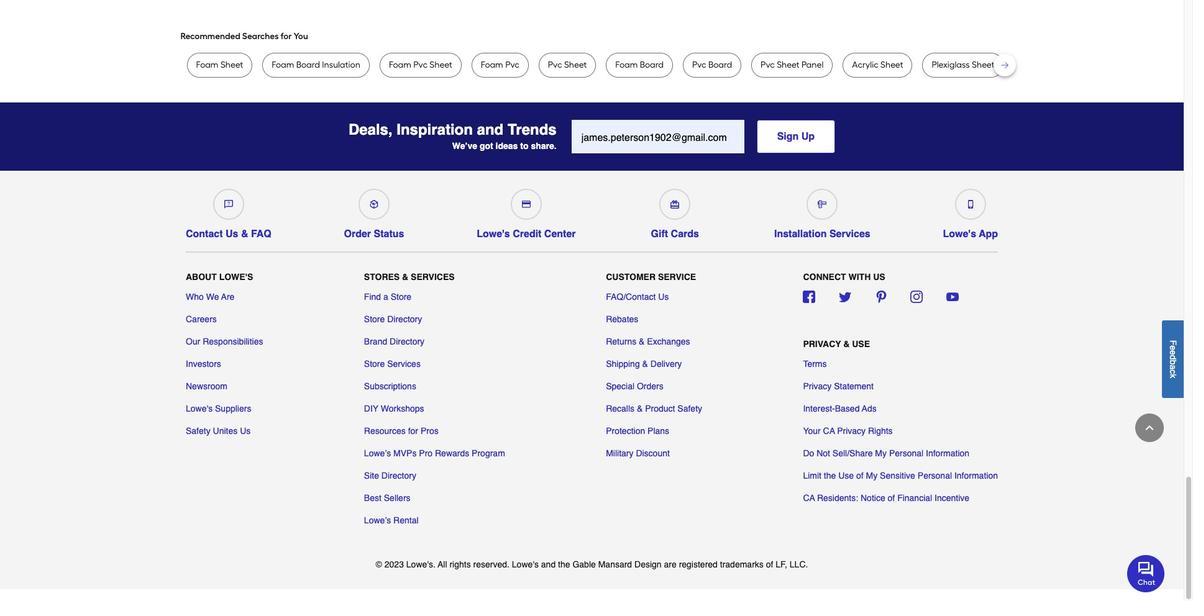 Task type: describe. For each thing, give the bounding box(es) containing it.
& for recalls & product safety
[[637, 404, 643, 414]]

based
[[835, 404, 860, 414]]

recommended searches for you heading
[[181, 30, 1004, 43]]

insulation
[[322, 59, 360, 70]]

do
[[803, 449, 815, 459]]

safety unites us link
[[186, 425, 251, 438]]

pvc sheet
[[548, 59, 587, 70]]

about
[[186, 272, 217, 282]]

share.
[[531, 141, 557, 151]]

privacy & use
[[803, 339, 870, 349]]

directory for brand directory
[[390, 337, 425, 347]]

0 horizontal spatial safety
[[186, 426, 211, 436]]

directory for site directory
[[382, 471, 416, 481]]

diy workshops
[[364, 404, 424, 414]]

board for foam board
[[640, 59, 664, 70]]

all
[[438, 560, 447, 570]]

center
[[544, 228, 576, 240]]

plexiglass sheet
[[932, 59, 995, 70]]

1 vertical spatial ca
[[803, 494, 815, 504]]

ca residents: notice of financial incentive link
[[803, 492, 970, 505]]

lowe's.
[[406, 560, 436, 570]]

1 vertical spatial personal
[[918, 471, 952, 481]]

f e e d b a c k button
[[1162, 321, 1184, 398]]

unites
[[213, 426, 238, 436]]

are
[[221, 292, 235, 302]]

use for &
[[852, 339, 870, 349]]

use for the
[[839, 471, 854, 481]]

acrylic
[[852, 59, 879, 70]]

sign up form
[[572, 120, 836, 153]]

product
[[645, 404, 675, 414]]

lowe's up are
[[219, 272, 253, 282]]

©
[[376, 560, 382, 570]]

store directory link
[[364, 313, 422, 326]]

pvc for pvc sheet
[[548, 59, 562, 70]]

sheet for foam sheet
[[221, 59, 243, 70]]

1 e from the top
[[1169, 346, 1179, 350]]

0 vertical spatial information
[[926, 449, 970, 459]]

do not sell/share my personal information link
[[803, 448, 970, 460]]

lowe's mvps pro rewards program link
[[364, 448, 505, 460]]

2 vertical spatial of
[[766, 560, 774, 570]]

deals, inspiration and trends we've got ideas to share.
[[349, 121, 557, 151]]

& for shipping & delivery
[[642, 359, 648, 369]]

residents:
[[817, 494, 859, 504]]

board for foam board insulation
[[296, 59, 320, 70]]

pvc board
[[692, 59, 732, 70]]

services for store services
[[387, 359, 421, 369]]

facebook image
[[803, 291, 816, 303]]

customer service
[[606, 272, 696, 282]]

ideas
[[496, 141, 518, 151]]

faq/contact
[[606, 292, 656, 302]]

sign up button
[[757, 120, 836, 153]]

a inside button
[[1169, 365, 1179, 370]]

0 vertical spatial my
[[875, 449, 887, 459]]

investors
[[186, 359, 221, 369]]

we've
[[452, 141, 477, 151]]

our responsibilities
[[186, 337, 263, 347]]

foam for foam pvc sheet
[[389, 59, 411, 70]]

sensitive
[[880, 471, 916, 481]]

resources for pros
[[364, 426, 439, 436]]

lowe's credit center link
[[477, 184, 576, 240]]

gift card image
[[671, 200, 680, 209]]

lowe's for lowe's app
[[943, 228, 977, 240]]

& for stores & services
[[402, 272, 409, 282]]

0 vertical spatial personal
[[889, 449, 924, 459]]

of for financial
[[888, 494, 895, 504]]

up
[[802, 131, 815, 142]]

our responsibilities link
[[186, 336, 263, 348]]

terms link
[[803, 358, 827, 371]]

store services link
[[364, 358, 421, 371]]

terms
[[803, 359, 827, 369]]

investors link
[[186, 358, 221, 371]]

brand directory link
[[364, 336, 425, 348]]

lowe's app
[[943, 228, 998, 240]]

lowe's for lowe's suppliers
[[186, 404, 213, 414]]

sell/share
[[833, 449, 873, 459]]

limit the use of my sensitive personal information link
[[803, 470, 998, 482]]

installation services link
[[775, 184, 871, 240]]

youtube image
[[947, 291, 959, 303]]

mobile image
[[966, 200, 975, 209]]

pickup image
[[370, 200, 379, 209]]

store services
[[364, 359, 421, 369]]

customer care image
[[224, 200, 233, 209]]

lowe's for lowe's credit center
[[477, 228, 510, 240]]

with
[[849, 272, 871, 282]]

recalls
[[606, 404, 635, 414]]

registered
[[679, 560, 718, 570]]

faq/contact us link
[[606, 291, 669, 303]]

orders
[[637, 382, 664, 392]]

find
[[364, 292, 381, 302]]

order
[[344, 228, 371, 240]]

shipping & delivery
[[606, 359, 682, 369]]

returns
[[606, 337, 637, 347]]

1 vertical spatial services
[[411, 272, 455, 282]]

foam for foam pvc
[[481, 59, 503, 70]]

0 vertical spatial store
[[391, 292, 412, 302]]

2 vertical spatial privacy
[[837, 426, 866, 436]]

1 horizontal spatial ca
[[823, 426, 835, 436]]

2 e from the top
[[1169, 350, 1179, 355]]

who
[[186, 292, 204, 302]]

acrylic sheet
[[852, 59, 903, 70]]

ca residents: notice of financial incentive
[[803, 494, 970, 504]]

lowe's suppliers link
[[186, 403, 251, 415]]

1 horizontal spatial us
[[240, 426, 251, 436]]

plexiglass
[[932, 59, 970, 70]]

1 horizontal spatial and
[[541, 560, 556, 570]]

subscriptions link
[[364, 380, 416, 393]]

directory for store directory
[[387, 315, 422, 325]]

plans
[[648, 426, 670, 436]]

app
[[979, 228, 998, 240]]

1 horizontal spatial safety
[[678, 404, 702, 414]]

services for installation services
[[830, 228, 871, 240]]

store directory
[[364, 315, 422, 325]]

lowe's mvps pro rewards program
[[364, 449, 505, 459]]

protection
[[606, 426, 645, 436]]

and inside the deals, inspiration and trends we've got ideas to share.
[[477, 121, 504, 138]]

sheet for pvc sheet
[[564, 59, 587, 70]]

of for my
[[857, 471, 864, 481]]

order status link
[[344, 184, 404, 240]]

store for directory
[[364, 315, 385, 325]]

sign up
[[777, 131, 815, 142]]

f
[[1169, 340, 1179, 346]]

discount
[[636, 449, 670, 459]]



Task type: locate. For each thing, give the bounding box(es) containing it.
lowe's for lowe's rental
[[364, 516, 391, 526]]

sheet left foam pvc
[[430, 59, 452, 70]]

& for returns & exchanges
[[639, 337, 645, 347]]

scroll to top element
[[1136, 414, 1164, 443]]

1 vertical spatial my
[[866, 471, 878, 481]]

incentive
[[935, 494, 970, 504]]

and
[[477, 121, 504, 138], [541, 560, 556, 570]]

4 sheet from the left
[[777, 59, 800, 70]]

best sellers
[[364, 494, 411, 504]]

lowe's inside lowe's suppliers link
[[186, 404, 213, 414]]

board for pvc board
[[709, 59, 732, 70]]

information
[[926, 449, 970, 459], [955, 471, 998, 481]]

mansard
[[598, 560, 632, 570]]

privacy inside 'link'
[[803, 382, 832, 392]]

6 sheet from the left
[[972, 59, 995, 70]]

privacy up sell/share
[[837, 426, 866, 436]]

& right recalls
[[637, 404, 643, 414]]

personal
[[889, 449, 924, 459], [918, 471, 952, 481]]

brand
[[364, 337, 387, 347]]

& left delivery
[[642, 359, 648, 369]]

1 sheet from the left
[[221, 59, 243, 70]]

4 pvc from the left
[[692, 59, 707, 70]]

rebates
[[606, 315, 639, 325]]

1 vertical spatial the
[[558, 560, 570, 570]]

store up brand
[[364, 315, 385, 325]]

2 board from the left
[[640, 59, 664, 70]]

you
[[294, 31, 308, 41]]

recommended
[[181, 31, 240, 41]]

2023
[[385, 560, 404, 570]]

1 vertical spatial of
[[888, 494, 895, 504]]

lowe's suppliers
[[186, 404, 251, 414]]

sheet for pvc sheet panel
[[777, 59, 800, 70]]

lowe's credit center
[[477, 228, 576, 240]]

lowe's left the credit
[[477, 228, 510, 240]]

2 vertical spatial us
[[240, 426, 251, 436]]

chevron up image
[[1144, 422, 1156, 435]]

pvc for pvc sheet panel
[[761, 59, 775, 70]]

contact us & faq
[[186, 228, 272, 240]]

dimensions image
[[818, 200, 827, 209]]

safety right the product
[[678, 404, 702, 414]]

newsroom link
[[186, 380, 227, 393]]

0 horizontal spatial us
[[226, 228, 238, 240]]

lowe's inside lowe's app link
[[943, 228, 977, 240]]

foam for foam board
[[616, 59, 638, 70]]

statement
[[834, 382, 874, 392]]

1 foam from the left
[[196, 59, 219, 70]]

site directory
[[364, 471, 416, 481]]

1 vertical spatial for
[[408, 426, 418, 436]]

& inside shipping & delivery link
[[642, 359, 648, 369]]

contact
[[186, 228, 223, 240]]

foam board
[[616, 59, 664, 70]]

& inside 'recalls & product safety' link
[[637, 404, 643, 414]]

directory down store directory link
[[390, 337, 425, 347]]

military discount
[[606, 449, 670, 459]]

0 vertical spatial directory
[[387, 315, 422, 325]]

3 pvc from the left
[[548, 59, 562, 70]]

Email Address email field
[[572, 120, 744, 153]]

services
[[830, 228, 871, 240], [411, 272, 455, 282], [387, 359, 421, 369]]

sheet right acrylic
[[881, 59, 903, 70]]

0 vertical spatial for
[[281, 31, 292, 41]]

us
[[226, 228, 238, 240], [658, 292, 669, 302], [240, 426, 251, 436]]

privacy for privacy & use
[[803, 339, 841, 349]]

rebates link
[[606, 313, 639, 326]]

store down brand
[[364, 359, 385, 369]]

shipping & delivery link
[[606, 358, 682, 371]]

shipping
[[606, 359, 640, 369]]

customer
[[606, 272, 656, 282]]

us right unites
[[240, 426, 251, 436]]

store
[[391, 292, 412, 302], [364, 315, 385, 325], [364, 359, 385, 369]]

brand directory
[[364, 337, 425, 347]]

0 vertical spatial safety
[[678, 404, 702, 414]]

recalls & product safety link
[[606, 403, 702, 415]]

pinterest image
[[875, 291, 887, 303]]

use up "statement"
[[852, 339, 870, 349]]

& right stores
[[402, 272, 409, 282]]

1 horizontal spatial board
[[640, 59, 664, 70]]

military discount link
[[606, 448, 670, 460]]

instagram image
[[911, 291, 923, 303]]

& up "statement"
[[844, 339, 850, 349]]

1 vertical spatial privacy
[[803, 382, 832, 392]]

gift cards
[[651, 228, 699, 240]]

1 vertical spatial us
[[658, 292, 669, 302]]

0 vertical spatial the
[[824, 471, 836, 481]]

2 vertical spatial services
[[387, 359, 421, 369]]

1 pvc from the left
[[414, 59, 428, 70]]

5 sheet from the left
[[881, 59, 903, 70]]

not
[[817, 449, 830, 459]]

the right limit
[[824, 471, 836, 481]]

interest-
[[803, 404, 835, 414]]

k
[[1169, 374, 1179, 378]]

inspiration
[[397, 121, 473, 138]]

careers
[[186, 315, 217, 325]]

us right contact
[[226, 228, 238, 240]]

directory up "sellers"
[[382, 471, 416, 481]]

b
[[1169, 360, 1179, 365]]

0 vertical spatial of
[[857, 471, 864, 481]]

2 horizontal spatial of
[[888, 494, 895, 504]]

1 horizontal spatial for
[[408, 426, 418, 436]]

privacy for privacy statement
[[803, 382, 832, 392]]

sheet right plexiglass
[[972, 59, 995, 70]]

us for faq/contact
[[658, 292, 669, 302]]

resources
[[364, 426, 406, 436]]

5 pvc from the left
[[761, 59, 775, 70]]

credit card image
[[522, 200, 531, 209]]

0 vertical spatial a
[[384, 292, 388, 302]]

1 vertical spatial a
[[1169, 365, 1179, 370]]

foam sheet
[[196, 59, 243, 70]]

0 horizontal spatial board
[[296, 59, 320, 70]]

for left pros
[[408, 426, 418, 436]]

foam pvc sheet
[[389, 59, 452, 70]]

my up notice
[[866, 471, 878, 481]]

lowe's down the best
[[364, 516, 391, 526]]

0 vertical spatial and
[[477, 121, 504, 138]]

pvc sheet panel
[[761, 59, 824, 70]]

special orders link
[[606, 380, 664, 393]]

your ca privacy rights link
[[803, 425, 893, 438]]

2 pvc from the left
[[505, 59, 520, 70]]

twitter image
[[839, 291, 852, 303]]

subscriptions
[[364, 382, 416, 392]]

0 horizontal spatial of
[[766, 560, 774, 570]]

0 vertical spatial privacy
[[803, 339, 841, 349]]

foam for foam board insulation
[[272, 59, 294, 70]]

who we are
[[186, 292, 235, 302]]

foam for foam sheet
[[196, 59, 219, 70]]

1 vertical spatial safety
[[186, 426, 211, 436]]

limit
[[803, 471, 822, 481]]

of left lf,
[[766, 560, 774, 570]]

lowe's up site
[[364, 449, 391, 459]]

3 sheet from the left
[[564, 59, 587, 70]]

c
[[1169, 370, 1179, 374]]

reserved.
[[473, 560, 510, 570]]

1 vertical spatial information
[[955, 471, 998, 481]]

safety left unites
[[186, 426, 211, 436]]

and left gable
[[541, 560, 556, 570]]

to
[[520, 141, 529, 151]]

your ca privacy rights
[[803, 426, 893, 436]]

returns & exchanges
[[606, 337, 690, 347]]

privacy up the terms at the right bottom of page
[[803, 339, 841, 349]]

privacy up interest-
[[803, 382, 832, 392]]

f e e d b a c k
[[1169, 340, 1179, 378]]

us down customer service
[[658, 292, 669, 302]]

2 horizontal spatial board
[[709, 59, 732, 70]]

personal up incentive on the bottom right of page
[[918, 471, 952, 481]]

2 vertical spatial store
[[364, 359, 385, 369]]

lowe's inside lowe's credit center link
[[477, 228, 510, 240]]

for inside resources for pros link
[[408, 426, 418, 436]]

sheet for acrylic sheet
[[881, 59, 903, 70]]

trademarks
[[720, 560, 764, 570]]

3 foam from the left
[[389, 59, 411, 70]]

2 vertical spatial directory
[[382, 471, 416, 481]]

1 vertical spatial and
[[541, 560, 556, 570]]

of down sell/share
[[857, 471, 864, 481]]

ca down limit
[[803, 494, 815, 504]]

1 vertical spatial use
[[839, 471, 854, 481]]

2 foam from the left
[[272, 59, 294, 70]]

0 horizontal spatial ca
[[803, 494, 815, 504]]

1 horizontal spatial a
[[1169, 365, 1179, 370]]

credit
[[513, 228, 542, 240]]

responsibilities
[[203, 337, 263, 347]]

© 2023 lowe's. all rights reserved. lowe's and the gable mansard design are registered trademarks of lf, llc.
[[376, 560, 808, 570]]

stores
[[364, 272, 400, 282]]

1 vertical spatial directory
[[390, 337, 425, 347]]

recalls & product safety
[[606, 404, 702, 414]]

sheet for plexiglass sheet
[[972, 59, 995, 70]]

ca right your
[[823, 426, 835, 436]]

0 vertical spatial lowe's
[[364, 449, 391, 459]]

my down rights
[[875, 449, 887, 459]]

sheet
[[221, 59, 243, 70], [430, 59, 452, 70], [564, 59, 587, 70], [777, 59, 800, 70], [881, 59, 903, 70], [972, 59, 995, 70]]

llc.
[[790, 560, 808, 570]]

lowe's for lowe's mvps pro rewards program
[[364, 449, 391, 459]]

us for contact
[[226, 228, 238, 240]]

trends
[[508, 121, 557, 138]]

suppliers
[[215, 404, 251, 414]]

best
[[364, 494, 382, 504]]

about lowe's
[[186, 272, 253, 282]]

& inside contact us & faq link
[[241, 228, 248, 240]]

0 vertical spatial us
[[226, 228, 238, 240]]

store down stores & services
[[391, 292, 412, 302]]

diy workshops link
[[364, 403, 424, 415]]

interest-based ads link
[[803, 403, 877, 415]]

design
[[635, 560, 662, 570]]

5 foam from the left
[[616, 59, 638, 70]]

2 sheet from the left
[[430, 59, 452, 70]]

status
[[374, 228, 404, 240]]

0 horizontal spatial for
[[281, 31, 292, 41]]

interest-based ads
[[803, 404, 877, 414]]

limit the use of my sensitive personal information
[[803, 471, 998, 481]]

1 horizontal spatial the
[[824, 471, 836, 481]]

services up find a store link
[[411, 272, 455, 282]]

a up k in the right bottom of the page
[[1169, 365, 1179, 370]]

d
[[1169, 355, 1179, 360]]

installation services
[[775, 228, 871, 240]]

a right find
[[384, 292, 388, 302]]

mvps
[[394, 449, 417, 459]]

chat invite button image
[[1128, 555, 1166, 593]]

directory up brand directory link
[[387, 315, 422, 325]]

0 horizontal spatial and
[[477, 121, 504, 138]]

service
[[658, 272, 696, 282]]

& for privacy & use
[[844, 339, 850, 349]]

0 horizontal spatial a
[[384, 292, 388, 302]]

0 vertical spatial services
[[830, 228, 871, 240]]

services up connect with us
[[830, 228, 871, 240]]

rental
[[394, 516, 419, 526]]

for left you
[[281, 31, 292, 41]]

2 lowe's from the top
[[364, 516, 391, 526]]

lowe's
[[477, 228, 510, 240], [943, 228, 977, 240], [219, 272, 253, 282], [186, 404, 213, 414], [512, 560, 539, 570]]

0 vertical spatial ca
[[823, 426, 835, 436]]

& left the faq
[[241, 228, 248, 240]]

0 vertical spatial use
[[852, 339, 870, 349]]

1 vertical spatial store
[[364, 315, 385, 325]]

lowe's right reserved.
[[512, 560, 539, 570]]

0 horizontal spatial the
[[558, 560, 570, 570]]

for inside the recommended searches for you heading
[[281, 31, 292, 41]]

lowe's left app
[[943, 228, 977, 240]]

2 horizontal spatial us
[[658, 292, 669, 302]]

rights
[[450, 560, 471, 570]]

cards
[[671, 228, 699, 240]]

pvc for pvc board
[[692, 59, 707, 70]]

1 lowe's from the top
[[364, 449, 391, 459]]

& right returns
[[639, 337, 645, 347]]

4 foam from the left
[[481, 59, 503, 70]]

use down sell/share
[[839, 471, 854, 481]]

1 board from the left
[[296, 59, 320, 70]]

the left gable
[[558, 560, 570, 570]]

sheet down "recommended searches for you"
[[221, 59, 243, 70]]

1 horizontal spatial of
[[857, 471, 864, 481]]

are
[[664, 560, 677, 570]]

installation
[[775, 228, 827, 240]]

pro
[[419, 449, 433, 459]]

store for services
[[364, 359, 385, 369]]

3 board from the left
[[709, 59, 732, 70]]

ads
[[862, 404, 877, 414]]

of
[[857, 471, 864, 481], [888, 494, 895, 504], [766, 560, 774, 570]]

personal up "limit the use of my sensitive personal information" link
[[889, 449, 924, 459]]

e up b
[[1169, 350, 1179, 355]]

and up got
[[477, 121, 504, 138]]

lowe's down newsroom link
[[186, 404, 213, 414]]

e up the d
[[1169, 346, 1179, 350]]

services down "brand directory"
[[387, 359, 421, 369]]

& inside returns & exchanges link
[[639, 337, 645, 347]]

lf,
[[776, 560, 788, 570]]

sheet down the recommended searches for you heading
[[564, 59, 587, 70]]

sheet left panel
[[777, 59, 800, 70]]

1 vertical spatial lowe's
[[364, 516, 391, 526]]

of right notice
[[888, 494, 895, 504]]



Task type: vqa. For each thing, say whether or not it's contained in the screenshot.
the Chat Invite Button image
yes



